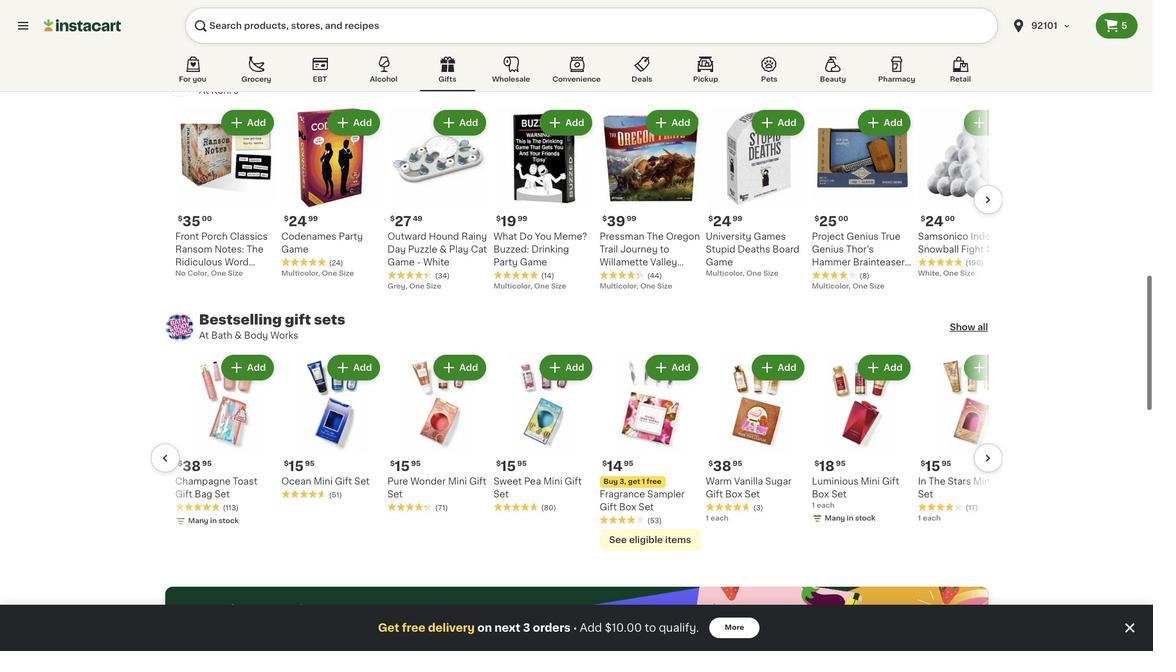 Task type: locate. For each thing, give the bounding box(es) containing it.
game inside pressman the oregon trail journey to willamette valley game
[[600, 429, 627, 438]]

17
[[714, 127, 728, 141]]

the inside pressman the oregon trail journey to willamette valley game
[[647, 390, 664, 399]]

word
[[225, 416, 249, 425]]

99 right "29"
[[308, 128, 318, 135]]

multicolor, down golden
[[282, 196, 320, 203]]

product group containing 35
[[175, 265, 276, 438]]

project genius true genius thor's hammer brainteaser puzzle
[[812, 390, 905, 438]]

1 vertical spatial show all link
[[950, 479, 989, 492]]

0 horizontal spatial the
[[247, 403, 264, 412]]

& inside outward hound rainy day puzzle & play cat game - white
[[440, 403, 447, 412]]

mega toy, adventure dreamcamper, barbie
[[600, 145, 698, 167]]

1 horizontal spatial party
[[494, 416, 518, 425]]

warm vanilla sugar gift box set
[[706, 635, 792, 652]]

2 $ 21 99 from the left
[[603, 127, 633, 141]]

show all link down (183)
[[950, 234, 989, 246]]

orders
[[533, 624, 571, 634]]

$ inside $ 14 95
[[603, 618, 607, 625]]

at left the kohl's
[[199, 244, 209, 253]]

$ 15 95 up sweet
[[496, 618, 527, 631]]

1 vertical spatial barbie
[[669, 158, 698, 167]]

multicolor, one size for what do you meme? buzzed: drinking party game
[[494, 441, 567, 448]]

free right 1
[[647, 636, 662, 644]]

one down (15)
[[216, 196, 231, 203]]

show down (183)
[[950, 236, 976, 245]]

set down pure
[[388, 648, 403, 652]]

item carousel region
[[151, 20, 1020, 205], [151, 265, 1020, 450], [151, 510, 1020, 652]]

1 horizontal spatial 15
[[501, 618, 516, 631]]

1 $ 21 99 from the left
[[178, 127, 209, 141]]

show for 99
[[950, 236, 976, 245]]

assortment
[[175, 171, 228, 180]]

multicolor, one size down (183)
[[919, 196, 991, 203]]

1 horizontal spatial 00
[[839, 373, 849, 380]]

one for codenames party game
[[322, 428, 337, 435]]

size down (24)
[[339, 428, 354, 435]]

22
[[820, 127, 837, 141]]

(3)
[[435, 172, 445, 180]]

$ for sweet pea mini gift set
[[496, 618, 501, 625]]

multicolor, one size down (31)
[[600, 183, 673, 190]]

drinking
[[532, 403, 569, 412]]

0 vertical spatial the
[[647, 390, 664, 399]]

wholesale button
[[484, 54, 539, 91]]

one down (24)
[[322, 428, 337, 435]]

& inside bestselling gift sets at bath & body works
[[235, 489, 242, 498]]

1 vertical spatial party
[[494, 416, 518, 425]]

0 horizontal spatial vtech
[[494, 145, 522, 154]]

3 item carousel region from the top
[[151, 510, 1020, 652]]

size down (60)
[[551, 170, 567, 177]]

- inside outward hound rainy day puzzle & play cat game - white
[[417, 416, 421, 425]]

fight
[[962, 403, 985, 412]]

1 show from the top
[[950, 236, 976, 245]]

$ up sisters
[[815, 128, 820, 135]]

shop categories tab list
[[165, 54, 989, 91]]

add for university games stupid deaths board game
[[778, 276, 797, 285]]

0 horizontal spatial 00
[[202, 373, 212, 380]]

0 horizontal spatial 21
[[183, 127, 198, 141]]

1 19 99 from the top
[[501, 127, 528, 141]]

24 99
[[289, 373, 318, 386], [714, 373, 743, 386]]

1 horizontal spatial 24
[[714, 373, 732, 386]]

99 right "17"
[[729, 128, 739, 135]]

0 horizontal spatial gift
[[470, 635, 487, 644]]

1 19 from the top
[[501, 127, 517, 141]]

3 24 from the left
[[926, 373, 944, 386]]

1 horizontal spatial 24 99
[[714, 373, 743, 386]]

one down dog
[[322, 196, 337, 203]]

1 24 99 from the left
[[289, 373, 318, 386]]

mini inside sweet pea mini gift set
[[544, 635, 563, 644]]

$ 29 99
[[284, 127, 318, 141]]

1 vertical spatial free
[[647, 636, 662, 644]]

95 inside $ 38 95
[[733, 618, 743, 625]]

0 vertical spatial party
[[339, 390, 363, 399]]

show all down (183)
[[950, 236, 989, 245]]

to up the valley
[[660, 403, 670, 412]]

0 vertical spatial genius
[[847, 390, 879, 399]]

2 $ 15 95 from the left
[[496, 618, 527, 631]]

24 up university
[[714, 373, 732, 386]]

game down codenames
[[282, 403, 309, 412]]

6-
[[766, 158, 775, 167]]

0 vertical spatial free
[[402, 624, 426, 634]]

1 vertical spatial show all
[[950, 481, 989, 490]]

barbie down adventure
[[669, 158, 698, 167]]

0 vertical spatial barbie
[[812, 145, 842, 154]]

convenience
[[553, 76, 601, 83]]

2 show all link from the top
[[950, 479, 989, 492]]

24 00
[[926, 373, 956, 386]]

1 all from the top
[[978, 236, 989, 245]]

0 horizontal spatial party
[[339, 390, 363, 399]]

$ up mega at the top right
[[603, 128, 607, 135]]

1 $ 15 95 from the left
[[390, 618, 421, 631]]

00 right 25
[[839, 373, 849, 380]]

2 horizontal spatial gift
[[706, 648, 723, 652]]

1 00 from the left
[[202, 373, 212, 380]]

95 up wonder
[[411, 618, 421, 625]]

set for sweet pea mini gift set
[[494, 648, 509, 652]]

(190)
[[966, 418, 984, 425]]

playset
[[866, 158, 900, 167]]

1 horizontal spatial vtech
[[706, 145, 734, 154]]

party down buzzed:
[[494, 416, 518, 425]]

porch
[[201, 390, 228, 399]]

free inside 'get free delivery on next 3 orders • add $10.00 to qualify.'
[[402, 624, 426, 634]]

1 horizontal spatial $ 15 95
[[496, 618, 527, 631]]

$ inside $ 22 99
[[815, 128, 820, 135]]

product group containing 25
[[812, 265, 913, 450]]

multicolor, one size for project genius true genius thor's hammer brainteaser puzzle
[[812, 441, 885, 448]]

3
[[523, 624, 531, 634]]

multicolor, one size down (176)
[[706, 196, 779, 203]]

one down (10)
[[853, 183, 868, 190]]

1 vertical spatial item carousel region
[[151, 265, 1020, 450]]

95 up pea in the bottom of the page
[[518, 618, 527, 625]]

one for pressman the oregon trail journey to willamette valley game
[[641, 441, 656, 448]]

months
[[706, 171, 741, 180], [974, 171, 1009, 180]]

&
[[761, 145, 768, 154], [440, 403, 447, 412], [235, 489, 242, 498]]

- left white
[[417, 416, 421, 425]]

multicolor, one size for barbie pop star sisters doll playset
[[812, 183, 885, 190]]

None search field
[[185, 8, 999, 44]]

0 vertical spatial item carousel region
[[151, 20, 1020, 205]]

0 horizontal spatial mini
[[226, 145, 245, 154]]

1 show all link from the top
[[950, 234, 989, 246]]

19 99 up what
[[501, 373, 528, 386]]

warmies up 'lavender'
[[282, 145, 321, 154]]

plush
[[240, 158, 265, 167]]

ebt
[[313, 76, 327, 83]]

drop
[[736, 145, 759, 154]]

1 horizontal spatial the
[[647, 390, 664, 399]]

add button for codenames party game
[[329, 269, 379, 292]]

add for codenames party game
[[353, 276, 372, 285]]

1 vertical spatial &
[[440, 403, 447, 412]]

multicolor, down the hammer
[[812, 441, 851, 448]]

multicolor, one size for maxx action car toys, city series
[[388, 183, 460, 190]]

95 for pea
[[518, 618, 527, 625]]

body
[[244, 489, 268, 498]]

you
[[193, 76, 206, 83]]

mini inside the pure wonder mini gift set
[[448, 635, 467, 644]]

0 horizontal spatial 24 99
[[289, 373, 318, 386]]

multicolor, for project genius true genius thor's hammer brainteaser puzzle
[[812, 441, 851, 448]]

convenience button
[[548, 54, 606, 91]]

size for pressman the oregon trail journey to willamette valley game
[[658, 441, 673, 448]]

2 horizontal spatial 24
[[926, 373, 944, 386]]

95 for wonder
[[411, 618, 421, 625]]

0 vertical spatial at
[[199, 244, 209, 253]]

bestselling gift sets at bath & body works
[[199, 471, 345, 498]]

size down (176)
[[764, 196, 779, 203]]

24 for codenames party game
[[289, 373, 307, 386]]

0 horizontal spatial to
[[645, 624, 656, 634]]

2 set from the left
[[494, 648, 509, 652]]

genius
[[847, 390, 879, 399], [812, 403, 844, 412]]

1 21 from the left
[[183, 127, 198, 141]]

19 up "vtech activity cube"
[[501, 127, 517, 141]]

one down (183)
[[959, 196, 974, 203]]

0 horizontal spatial warmies
[[282, 145, 321, 154]]

set
[[388, 648, 403, 652], [494, 648, 509, 652], [745, 648, 760, 652]]

add button
[[966, 24, 1016, 47], [329, 269, 379, 292], [541, 269, 591, 292], [648, 269, 697, 292], [754, 269, 803, 292], [860, 269, 910, 292], [648, 514, 697, 537]]

squishville mini squishmallow plush assortment - 2"
[[175, 145, 265, 180]]

wholesale
[[492, 76, 530, 83]]

1 horizontal spatial to
[[660, 403, 670, 412]]

one for vtech activity cube
[[534, 170, 550, 177]]

95 right 38
[[733, 618, 743, 625]]

2 19 from the top
[[501, 373, 517, 386]]

size down (44)
[[658, 441, 673, 448]]

one down '(8)'
[[853, 441, 868, 448]]

$ inside $ 35 00
[[178, 373, 183, 380]]

product group containing 29
[[282, 20, 383, 205]]

2 vertical spatial &
[[235, 489, 242, 498]]

$ 21 99 up "squishville"
[[178, 127, 209, 141]]

instacart image
[[44, 18, 121, 33]]

1 24 from the left
[[289, 373, 307, 386]]

1 horizontal spatial $ 21 99
[[603, 127, 633, 141]]

one for what do you meme? buzzed: drinking party game
[[534, 441, 550, 448]]

0 vertical spatial warmies
[[282, 145, 321, 154]]

2 horizontal spatial set
[[745, 648, 760, 652]]

1 vertical spatial 19
[[501, 373, 517, 386]]

95 inside $ 14 95
[[624, 618, 634, 625]]

one for samsonico indoor snowball fight game
[[944, 428, 959, 435]]

1 vertical spatial the
[[247, 403, 264, 412]]

brainteaser
[[854, 416, 905, 425]]

at inside bestselling gift sets at bath & body works
[[199, 489, 209, 498]]

multicolor, for vtech activity cube
[[494, 170, 533, 177]]

mini for sweet pea mini gift set
[[544, 635, 563, 644]]

1 vertical spatial all
[[978, 481, 989, 490]]

product group containing maxx action car toys, city series
[[388, 20, 489, 192]]

samsonico indoor snowball fight game
[[919, 390, 1014, 412]]

size down (15)
[[233, 196, 248, 203]]

0 horizontal spatial 24
[[289, 373, 307, 386]]

multicolor, one size down (3) on the left of the page
[[388, 183, 460, 190]]

gift inside the pure wonder mini gift set
[[470, 635, 487, 644]]

at for bestselling
[[199, 489, 209, 498]]

1 set from the left
[[388, 648, 403, 652]]

size for barbie pop star sisters doll playset
[[870, 183, 885, 190]]

multicolor, for leapfrog 100 words book, learning friends, 18+ months
[[919, 196, 957, 203]]

ebt button
[[293, 54, 348, 91]]

multicolor, one size for leapfrog 100 words book, learning friends, 18+ months
[[919, 196, 991, 203]]

set down vanilla
[[745, 648, 760, 652]]

$ up "squishville"
[[178, 128, 183, 135]]

deals
[[632, 76, 653, 83]]

21 up "squishville"
[[183, 127, 198, 141]]

1 horizontal spatial puzzle
[[812, 429, 842, 438]]

0 horizontal spatial months
[[706, 171, 741, 180]]

multicolor, one size down (10)
[[812, 183, 885, 190]]

19
[[501, 127, 517, 141], [501, 373, 517, 386]]

0 vertical spatial 19
[[501, 127, 517, 141]]

1 horizontal spatial set
[[494, 648, 509, 652]]

1 horizontal spatial mini
[[448, 635, 467, 644]]

bath
[[211, 489, 232, 498]]

mini inside squishville mini squishmallow plush assortment - 2"
[[226, 145, 245, 154]]

00 inside $ 35 00
[[202, 373, 212, 380]]

3 95 from the left
[[624, 618, 634, 625]]

0 vertical spatial show
[[950, 236, 976, 245]]

0 horizontal spatial $ 15 95
[[390, 618, 421, 631]]

2 95 from the left
[[518, 618, 527, 625]]

size for maxx action car toys, city series
[[445, 183, 460, 190]]

size down (3) on the left of the page
[[445, 183, 460, 190]]

0 vertical spatial -
[[231, 171, 235, 180]]

92101 button
[[1011, 8, 1089, 44]]

game down day at bottom
[[388, 416, 415, 425]]

multicolor, down 'city'
[[388, 183, 426, 190]]

19 up what
[[501, 373, 517, 386]]

show all link
[[950, 234, 989, 246], [950, 479, 989, 492]]

2 00 from the left
[[839, 373, 849, 380]]

99 right 22
[[838, 128, 848, 135]]

at inside the trending in games at kohl's
[[199, 244, 209, 253]]

$19.99
[[957, 132, 987, 141]]

2 item carousel region from the top
[[151, 265, 1020, 450]]

set inside the pure wonder mini gift set
[[388, 648, 403, 652]]

free up wonder
[[402, 624, 426, 634]]

product group
[[175, 20, 276, 205], [282, 20, 383, 205], [388, 20, 489, 192], [494, 20, 595, 179], [600, 20, 701, 192], [706, 20, 807, 205], [812, 20, 913, 192], [919, 20, 1020, 205], [175, 265, 276, 438], [282, 265, 383, 437], [388, 265, 489, 450], [494, 265, 595, 450], [600, 265, 701, 450], [706, 265, 807, 437], [812, 265, 913, 450], [919, 265, 1020, 437], [175, 510, 276, 652], [388, 510, 489, 652], [494, 510, 595, 652], [600, 510, 701, 652], [706, 510, 807, 652], [812, 510, 913, 652], [919, 510, 1020, 652]]

size down (28)
[[339, 196, 354, 203]]

0 horizontal spatial puzzle
[[408, 403, 438, 412]]

1 show all from the top
[[950, 236, 989, 245]]

valley
[[651, 416, 678, 425]]

00 inside 25 00
[[839, 373, 849, 380]]

size for codenames party game
[[339, 428, 354, 435]]

one for barbie pop star sisters doll playset
[[853, 183, 868, 190]]

0 vertical spatial show all link
[[950, 234, 989, 246]]

0 horizontal spatial $ 21 99
[[178, 127, 209, 141]]

do
[[520, 390, 533, 399]]

4 95 from the left
[[733, 618, 743, 625]]

& down bestselling
[[235, 489, 242, 498]]

size for vtech drop & go dump truck, 6-36 months
[[764, 196, 779, 203]]

multicolor, for codenames party game
[[282, 428, 320, 435]]

2 19 99 from the top
[[501, 373, 528, 386]]

game down word
[[212, 429, 240, 438]]

one right grey,
[[409, 441, 425, 448]]

set inside sweet pea mini gift set
[[494, 648, 509, 652]]

0 vertical spatial show all
[[950, 236, 989, 245]]

& down hound
[[440, 403, 447, 412]]

add for leapfrog 100 words book, learning friends, 18+ months
[[991, 31, 1009, 40]]

$ 21 99 for squishville
[[178, 127, 209, 141]]

3 00 from the left
[[945, 373, 956, 380]]

for you
[[179, 76, 206, 83]]

1 horizontal spatial genius
[[847, 390, 879, 399]]

2 show all from the top
[[950, 481, 989, 490]]

$ 21 99 up mega at the top right
[[603, 127, 633, 141]]

gift inside sweet pea mini gift set
[[565, 635, 582, 644]]

1 horizontal spatial months
[[974, 171, 1009, 180]]

2 months from the left
[[974, 171, 1009, 180]]

vtech inside 'vtech drop & go dump truck, 6-36 months'
[[706, 145, 734, 154]]

24 for samsonico indoor snowball fight game
[[926, 373, 944, 386]]

1 vertical spatial show
[[950, 481, 976, 490]]

set down sweet
[[494, 648, 509, 652]]

show all link for 38
[[950, 479, 989, 492]]

set inside warm vanilla sugar gift box set
[[745, 648, 760, 652]]

00 for 24
[[945, 373, 956, 380]]

0 horizontal spatial 15
[[395, 618, 410, 631]]

color,
[[188, 428, 209, 435]]

add button for university games stupid deaths board game
[[754, 269, 803, 292]]

white,
[[919, 428, 942, 435]]

multicolor, down codenames party game
[[282, 428, 320, 435]]

0 horizontal spatial &
[[235, 489, 242, 498]]

24 99 for university games stupid deaths board game
[[714, 373, 743, 386]]

19 99 up "vtech activity cube"
[[501, 127, 528, 141]]

$ for buy 3, get 1 free
[[603, 618, 607, 625]]

warmies down scented
[[338, 183, 377, 192]]

show all for 99
[[950, 236, 989, 245]]

car
[[446, 145, 462, 154]]

18+
[[957, 171, 972, 180]]

$ 21 99 for mega
[[603, 127, 633, 141]]

one for leapfrog 100 words book, learning friends, 18+ months
[[959, 196, 974, 203]]

$ for warm vanilla sugar gift box set
[[709, 618, 714, 625]]

2 24 99 from the left
[[714, 373, 743, 386]]

trending in games at kohl's
[[199, 226, 334, 253]]

$ inside $ 29 99
[[284, 128, 289, 135]]

2 show from the top
[[950, 481, 976, 490]]

multicolor, down the 'willamette' in the right bottom of the page
[[600, 441, 639, 448]]

genius down project
[[812, 403, 844, 412]]

2 vertical spatial item carousel region
[[151, 510, 1020, 652]]

0 vertical spatial all
[[978, 236, 989, 245]]

2 horizontal spatial mini
[[544, 635, 563, 644]]

one down (3) on the left of the page
[[428, 183, 444, 190]]

retail button
[[933, 54, 989, 91]]

00 right 35
[[202, 373, 212, 380]]

$ up pure
[[390, 618, 395, 625]]

puzzle inside project genius true genius thor's hammer brainteaser puzzle
[[812, 429, 842, 438]]

show all
[[950, 236, 989, 245], [950, 481, 989, 490]]

item carousel region containing 35
[[151, 265, 1020, 450]]

2 15 from the left
[[501, 618, 516, 631]]

99 inside $ 22 99
[[838, 128, 848, 135]]

gift inside warm vanilla sugar gift box set
[[706, 648, 723, 652]]

leapfrog
[[919, 145, 961, 154]]

1 vtech from the left
[[494, 145, 522, 154]]

95 right "14"
[[624, 618, 634, 625]]

1 horizontal spatial warmies
[[338, 183, 377, 192]]

& for rainy
[[440, 403, 447, 412]]

size down (14)
[[551, 441, 567, 448]]

0 vertical spatial to
[[660, 403, 670, 412]]

1 vertical spatial 19 99
[[501, 373, 528, 386]]

$ 35 00
[[178, 373, 212, 386]]

1 horizontal spatial gift
[[565, 635, 582, 644]]

1 vertical spatial at
[[199, 489, 209, 498]]

1 horizontal spatial barbie
[[812, 145, 842, 154]]

multicolor, down dreamcamper,
[[600, 183, 639, 190]]

1 months from the left
[[706, 171, 741, 180]]

one right color,
[[211, 428, 226, 435]]

size down '(8)'
[[870, 441, 885, 448]]

0 horizontal spatial -
[[231, 171, 235, 180]]

multicolor, down sisters
[[812, 183, 851, 190]]

vtech drop & go dump truck, 6-36 months
[[706, 145, 787, 180]]

months up (183)
[[974, 171, 1009, 180]]

19 99 for 39
[[501, 373, 528, 386]]

show all down white, one size
[[950, 481, 989, 490]]

add for buy 3, get 1 free
[[672, 521, 691, 530]]

product group containing 17
[[706, 20, 807, 205]]

size for leapfrog 100 words book, learning friends, 18+ months
[[976, 196, 991, 203]]

0 horizontal spatial barbie
[[669, 158, 698, 167]]

3 set from the left
[[745, 648, 760, 652]]

university games stupid deaths board game multicolor, one size
[[706, 390, 800, 435]]

2 21 from the left
[[607, 127, 622, 141]]

(24)
[[329, 418, 343, 425]]

19 99
[[501, 127, 528, 141], [501, 373, 528, 386]]

size down (34)
[[426, 441, 442, 448]]

game up (14)
[[520, 416, 548, 425]]

maxx action car toys, city series
[[388, 145, 488, 167]]

alcohol button
[[356, 54, 412, 91]]

one down (31)
[[641, 183, 656, 190]]

$ up buy
[[603, 618, 607, 625]]

$ for barbie pop star sisters doll playset
[[815, 128, 820, 135]]

2 at from the top
[[199, 489, 209, 498]]

multicolor, one size for codenames party game
[[282, 428, 354, 435]]

vtech up dump
[[706, 145, 734, 154]]

gift
[[470, 635, 487, 644], [565, 635, 582, 644], [706, 648, 723, 652]]

1 at from the top
[[199, 244, 209, 253]]

grey, one size
[[388, 441, 442, 448]]

2 horizontal spatial 00
[[945, 373, 956, 380]]

multicolor, down stupid
[[706, 428, 745, 435]]

multicolor, one size down (15)
[[175, 196, 248, 203]]

2 24 from the left
[[714, 373, 732, 386]]

1 vertical spatial puzzle
[[812, 429, 842, 438]]

1 vertical spatial to
[[645, 624, 656, 634]]

1 horizontal spatial -
[[417, 416, 421, 425]]

- inside squishville mini squishmallow plush assortment - 2"
[[231, 171, 235, 180]]

size down the board
[[764, 428, 779, 435]]

size down (31)
[[658, 183, 673, 190]]

mini down the orders
[[544, 635, 563, 644]]

more
[[725, 625, 745, 632]]

warm
[[706, 635, 732, 644]]

size for warmies french lavender scented microwaveable golden dog warmies
[[339, 196, 354, 203]]

17 99
[[714, 127, 739, 141]]

hound
[[429, 390, 459, 399]]

15 for pure
[[395, 618, 410, 631]]

1 15 from the left
[[395, 618, 410, 631]]

00 inside 24 00
[[945, 373, 956, 380]]

24 99 for codenames party game
[[289, 373, 318, 386]]

one down (60)
[[534, 170, 550, 177]]

the down classics
[[247, 403, 264, 412]]

2 all from the top
[[978, 481, 989, 490]]

0 vertical spatial puzzle
[[408, 403, 438, 412]]

multicolor, for barbie pop star sisters doll playset
[[812, 183, 851, 190]]

vanilla
[[735, 635, 764, 644]]

99 up "squishville"
[[199, 128, 209, 135]]

add inside 'get free delivery on next 3 orders • add $10.00 to qualify.'
[[580, 624, 602, 634]]

0 vertical spatial &
[[761, 145, 768, 154]]

0 horizontal spatial set
[[388, 648, 403, 652]]

gift down •
[[565, 635, 582, 644]]

gift down 'warm' in the bottom right of the page
[[706, 648, 723, 652]]

game inside samsonico indoor snowball fight game
[[987, 403, 1014, 412]]

multicolor, down assortment
[[175, 196, 214, 203]]

$ inside $ 38 95
[[709, 618, 714, 625]]

game inside what do you meme? buzzed: drinking party game
[[520, 416, 548, 425]]

multicolor, for vtech drop & go dump truck, 6-36 months
[[706, 196, 745, 203]]

dog
[[317, 183, 336, 192]]

1 horizontal spatial 21
[[607, 127, 622, 141]]

$ 21 99
[[178, 127, 209, 141], [603, 127, 633, 141]]

in
[[268, 226, 282, 239]]

at left 'bath'
[[199, 489, 209, 498]]

1 vertical spatial -
[[417, 416, 421, 425]]

1 horizontal spatial free
[[647, 636, 662, 644]]

indoor
[[971, 390, 1001, 399]]

1 horizontal spatial &
[[440, 403, 447, 412]]

puzzle up white
[[408, 403, 438, 412]]

0 vertical spatial 19 99
[[501, 127, 528, 141]]

24 99 up university
[[714, 373, 743, 386]]

the inside 'front porch classics ransom notes: the ridiculous word magnet game'
[[247, 403, 264, 412]]

1 item carousel region from the top
[[151, 20, 1020, 205]]

2 horizontal spatial &
[[761, 145, 768, 154]]

item carousel region containing 15
[[151, 510, 1020, 652]]

pop
[[844, 145, 862, 154]]

doll
[[846, 158, 864, 167]]

2 vtech from the left
[[706, 145, 734, 154]]

game inside university games stupid deaths board game multicolor, one size
[[706, 416, 733, 425]]

1 vertical spatial genius
[[812, 403, 844, 412]]

multicolor, down buzzed:
[[494, 441, 533, 448]]

party up (24)
[[339, 390, 363, 399]]

15 up sweet
[[501, 618, 516, 631]]

0 horizontal spatial free
[[402, 624, 426, 634]]

vtech for 17
[[706, 145, 734, 154]]

warmies
[[282, 145, 321, 154], [338, 183, 377, 192]]

kohl's image
[[165, 226, 194, 255]]

beauty
[[820, 76, 847, 83]]

mini for pure wonder mini gift set
[[448, 635, 467, 644]]

1 95 from the left
[[411, 618, 421, 625]]

39 99
[[607, 373, 637, 386]]

(34)
[[435, 431, 450, 438]]

$ up front
[[178, 373, 183, 380]]



Task type: vqa. For each thing, say whether or not it's contained in the screenshot.


Task type: describe. For each thing, give the bounding box(es) containing it.
item carousel region for trending in games
[[151, 265, 1020, 450]]

multicolor, one size for vtech activity cube
[[494, 170, 567, 177]]

item carousel region for bestselling gift sets
[[151, 510, 1020, 652]]

months inside 'vtech drop & go dump truck, 6-36 months'
[[706, 171, 741, 180]]

size down word
[[228, 428, 243, 435]]

1 vertical spatial warmies
[[338, 183, 377, 192]]

pressman
[[600, 390, 645, 399]]

truck,
[[736, 158, 763, 167]]

multicolor, one size for squishville mini squishmallow plush assortment - 2"
[[175, 196, 248, 203]]

next
[[495, 624, 521, 634]]

multicolor, inside university games stupid deaths board game multicolor, one size
[[706, 428, 745, 435]]

microwaveable
[[282, 171, 350, 180]]

gifts
[[439, 76, 457, 83]]

size for what do you meme? buzzed: drinking party game
[[551, 441, 567, 448]]

book,
[[919, 158, 944, 167]]

2"
[[237, 171, 247, 180]]

pets button
[[742, 54, 797, 91]]

get free delivery on next 3 orders • add $10.00 to qualify.
[[378, 623, 700, 634]]

notes:
[[215, 403, 244, 412]]

add button for project genius true genius thor's hammer brainteaser puzzle
[[860, 269, 910, 292]]

you
[[535, 390, 552, 399]]

outward hound rainy day puzzle & play cat game - white
[[388, 390, 487, 425]]

dreamcamper,
[[600, 158, 667, 167]]

sugar
[[766, 635, 792, 644]]

box
[[726, 648, 743, 652]]

size for project genius true genius thor's hammer brainteaser puzzle
[[870, 441, 885, 448]]

one inside university games stupid deaths board game multicolor, one size
[[747, 428, 762, 435]]

ransom
[[175, 403, 212, 412]]

add for what do you meme? buzzed: drinking party game
[[566, 276, 585, 285]]

to inside 'get free delivery on next 3 orders • add $10.00 to qualify.'
[[645, 624, 656, 634]]

to inside pressman the oregon trail journey to willamette valley game
[[660, 403, 670, 412]]

(44)
[[648, 431, 663, 438]]

25
[[820, 373, 837, 386]]

99 up toy,
[[624, 128, 633, 135]]

multicolor, for maxx action car toys, city series
[[388, 183, 426, 190]]

more button
[[710, 618, 760, 639]]

deals button
[[615, 54, 670, 91]]

21 for squishville
[[183, 127, 198, 141]]

add button for what do you meme? buzzed: drinking party game
[[541, 269, 591, 292]]

99 up codenames
[[308, 373, 318, 380]]

classics
[[230, 390, 268, 399]]

(15)
[[223, 185, 236, 192]]

gift for pure wonder mini gift set
[[470, 635, 487, 644]]

barbie inside the barbie pop star sisters doll playset
[[812, 145, 842, 154]]

at for trending
[[199, 244, 209, 253]]

product group containing 39
[[600, 265, 701, 450]]

game inside outward hound rainy day puzzle & play cat game - white
[[388, 416, 415, 425]]

95 for 3,
[[624, 618, 634, 625]]

pharmacy button
[[870, 54, 925, 91]]

49
[[413, 373, 423, 380]]

gift for sweet pea mini gift set
[[565, 635, 582, 644]]

scented
[[326, 158, 364, 167]]

golden
[[282, 183, 315, 192]]

product group containing 14
[[600, 510, 701, 652]]

size inside university games stupid deaths board game multicolor, one size
[[764, 428, 779, 435]]

oregon
[[666, 390, 700, 399]]

99 up university
[[733, 373, 743, 380]]

one for mega toy, adventure dreamcamper, barbie
[[641, 183, 656, 190]]

& for sets
[[235, 489, 242, 498]]

pea
[[524, 635, 541, 644]]

on
[[478, 624, 492, 634]]

game inside codenames party game
[[282, 403, 309, 412]]

99 inside 39 99
[[627, 373, 637, 380]]

0 horizontal spatial genius
[[812, 403, 844, 412]]

(176)
[[754, 185, 771, 192]]

Search field
[[185, 8, 999, 44]]

99 up do
[[518, 373, 528, 380]]

99 up "vtech activity cube"
[[518, 128, 528, 135]]

get
[[628, 636, 641, 644]]

no color, one size
[[175, 428, 243, 435]]

95 for vanilla
[[733, 618, 743, 625]]

set for pure wonder mini gift set
[[388, 648, 403, 652]]

$13.99 original price: $19.99 element
[[919, 126, 1020, 143]]

multicolor, one size for pressman the oregon trail journey to willamette valley game
[[600, 441, 673, 448]]

multicolor, for mega toy, adventure dreamcamper, barbie
[[600, 183, 639, 190]]

party inside codenames party game
[[339, 390, 363, 399]]

$ for front porch classics ransom notes: the ridiculous word magnet game
[[178, 373, 183, 380]]

willamette
[[600, 416, 648, 425]]

one for maxx action car toys, city series
[[428, 183, 444, 190]]

bestselling
[[199, 471, 282, 485]]

activity
[[524, 145, 559, 154]]

show all for 38
[[950, 481, 989, 490]]

add button for pressman the oregon trail journey to willamette valley game
[[648, 269, 697, 292]]

$ for warmies french lavender scented microwaveable golden dog warmies
[[284, 128, 289, 135]]

party inside what do you meme? buzzed: drinking party game
[[494, 416, 518, 425]]

gift for warm vanilla sugar gift box set
[[706, 648, 723, 652]]

trending
[[199, 226, 265, 239]]

pets
[[762, 76, 778, 83]]

size for mega toy, adventure dreamcamper, barbie
[[658, 183, 673, 190]]

$15.95 element
[[282, 616, 383, 633]]

show all link for 99
[[950, 234, 989, 246]]

beauty button
[[806, 54, 861, 91]]

38
[[714, 618, 732, 631]]

size for samsonico indoor snowball fight game
[[961, 428, 976, 435]]

product group containing 22
[[812, 20, 913, 192]]

warmies french lavender scented microwaveable golden dog warmies
[[282, 145, 377, 192]]

white, one size
[[919, 428, 976, 435]]

learning
[[946, 158, 986, 167]]

go
[[771, 145, 784, 154]]

games
[[754, 390, 786, 399]]

19 for $
[[501, 127, 517, 141]]

multicolor, one size for vtech drop & go dump truck, 6-36 months
[[706, 196, 779, 203]]

grey,
[[388, 441, 408, 448]]

show for 38
[[950, 481, 976, 490]]

35
[[183, 373, 201, 386]]

99 inside 17 99
[[729, 128, 739, 135]]

pharmacy
[[879, 76, 916, 83]]

size for outward hound rainy day puzzle & play cat game - white
[[426, 441, 442, 448]]

$ for mega toy, adventure dreamcamper, barbie
[[603, 128, 607, 135]]

front porch classics ransom notes: the ridiculous word magnet game
[[175, 390, 268, 438]]

journey
[[621, 403, 658, 412]]

$ for squishville mini squishmallow plush assortment - 2"
[[178, 128, 183, 135]]

$ 15 95 for sweet
[[496, 618, 527, 631]]

front
[[175, 390, 199, 399]]

add for project genius true genius thor's hammer brainteaser puzzle
[[884, 276, 903, 285]]

multicolor, for warmies french lavender scented microwaveable golden dog warmies
[[282, 196, 320, 203]]

size for vtech activity cube
[[551, 170, 567, 177]]

24 for university games stupid deaths board game
[[714, 373, 732, 386]]

one for vtech drop & go dump truck, 6-36 months
[[747, 196, 762, 203]]

vtech for 19
[[494, 145, 522, 154]]

product group containing 38
[[706, 510, 807, 652]]

(31)
[[648, 172, 661, 180]]

19 for 39
[[501, 373, 517, 386]]

one for warmies french lavender scented microwaveable golden dog warmies
[[322, 196, 337, 203]]

squishville
[[175, 145, 224, 154]]

treatment tracker modal dialog
[[0, 606, 1154, 652]]

ridiculous
[[175, 416, 223, 425]]

bath & body works image
[[165, 471, 194, 500]]

add button for leapfrog 100 words book, learning friends, 18+ months
[[966, 24, 1016, 47]]

size for squishville mini squishmallow plush assortment - 2"
[[233, 196, 248, 203]]

multicolor, for pressman the oregon trail journey to willamette valley game
[[600, 441, 639, 448]]

rainy
[[462, 390, 487, 399]]

one for outward hound rainy day puzzle & play cat game - white
[[409, 441, 425, 448]]

19 99 for $
[[501, 127, 528, 141]]

one for squishville mini squishmallow plush assortment - 2"
[[216, 196, 231, 203]]

qualify.
[[659, 624, 700, 634]]

true
[[881, 390, 901, 399]]

kohl's
[[211, 244, 239, 253]]

(60)
[[542, 160, 556, 167]]

stupid
[[706, 403, 736, 412]]

retail
[[951, 76, 972, 83]]

wonder
[[411, 635, 446, 644]]

item carousel region containing 21
[[151, 20, 1020, 205]]

puzzle inside outward hound rainy day puzzle & play cat game - white
[[408, 403, 438, 412]]

barbie inside mega toy, adventure dreamcamper, barbie
[[669, 158, 698, 167]]

00 for 25
[[839, 373, 849, 380]]

sisters
[[812, 158, 843, 167]]

3,
[[620, 636, 627, 644]]

add button for buy 3, get 1 free
[[648, 514, 697, 537]]

& inside 'vtech drop & go dump truck, 6-36 months'
[[761, 145, 768, 154]]

product group containing 27
[[388, 265, 489, 450]]

92101
[[1032, 21, 1058, 30]]

game inside 'front porch classics ransom notes: the ridiculous word magnet game'
[[212, 429, 240, 438]]

15 for sweet
[[501, 618, 516, 631]]

$6.99 element
[[388, 126, 489, 143]]

thor's
[[847, 403, 874, 412]]

all for 99
[[978, 236, 989, 245]]

99 inside $ 29 99
[[308, 128, 318, 135]]

meme?
[[554, 390, 587, 399]]

grocery
[[241, 76, 271, 83]]

snowball
[[919, 403, 959, 412]]

$ 22 99
[[815, 127, 848, 141]]

toy,
[[628, 145, 647, 154]]

add for pressman the oregon trail journey to willamette valley game
[[672, 276, 691, 285]]

$ 15 95 for pure
[[390, 618, 421, 631]]

(14)
[[542, 431, 555, 438]]

city
[[388, 158, 407, 167]]

get
[[378, 624, 400, 634]]

29
[[289, 127, 307, 141]]

multicolor, one size for mega toy, adventure dreamcamper, barbie
[[600, 183, 673, 190]]

words
[[982, 145, 1011, 154]]

all for 38
[[978, 481, 989, 490]]

months inside leapfrog 100 words book, learning friends, 18+ months
[[974, 171, 1009, 180]]

samsonico
[[919, 390, 969, 399]]

cat
[[471, 403, 487, 412]]

pickup button
[[678, 54, 734, 91]]

one for project genius true genius thor's hammer brainteaser puzzle
[[853, 441, 868, 448]]

multicolor, one size for warmies french lavender scented microwaveable golden dog warmies
[[282, 196, 354, 203]]

39
[[607, 373, 626, 386]]

21 for mega
[[607, 127, 622, 141]]

action
[[414, 145, 444, 154]]

pressman the oregon trail journey to willamette valley game
[[600, 390, 700, 438]]

free inside product group
[[647, 636, 662, 644]]

multicolor, for what do you meme? buzzed: drinking party game
[[494, 441, 533, 448]]

sets
[[314, 471, 345, 485]]

$ for pure wonder mini gift set
[[390, 618, 395, 625]]

•
[[573, 623, 578, 634]]

product group containing add
[[919, 20, 1020, 205]]



